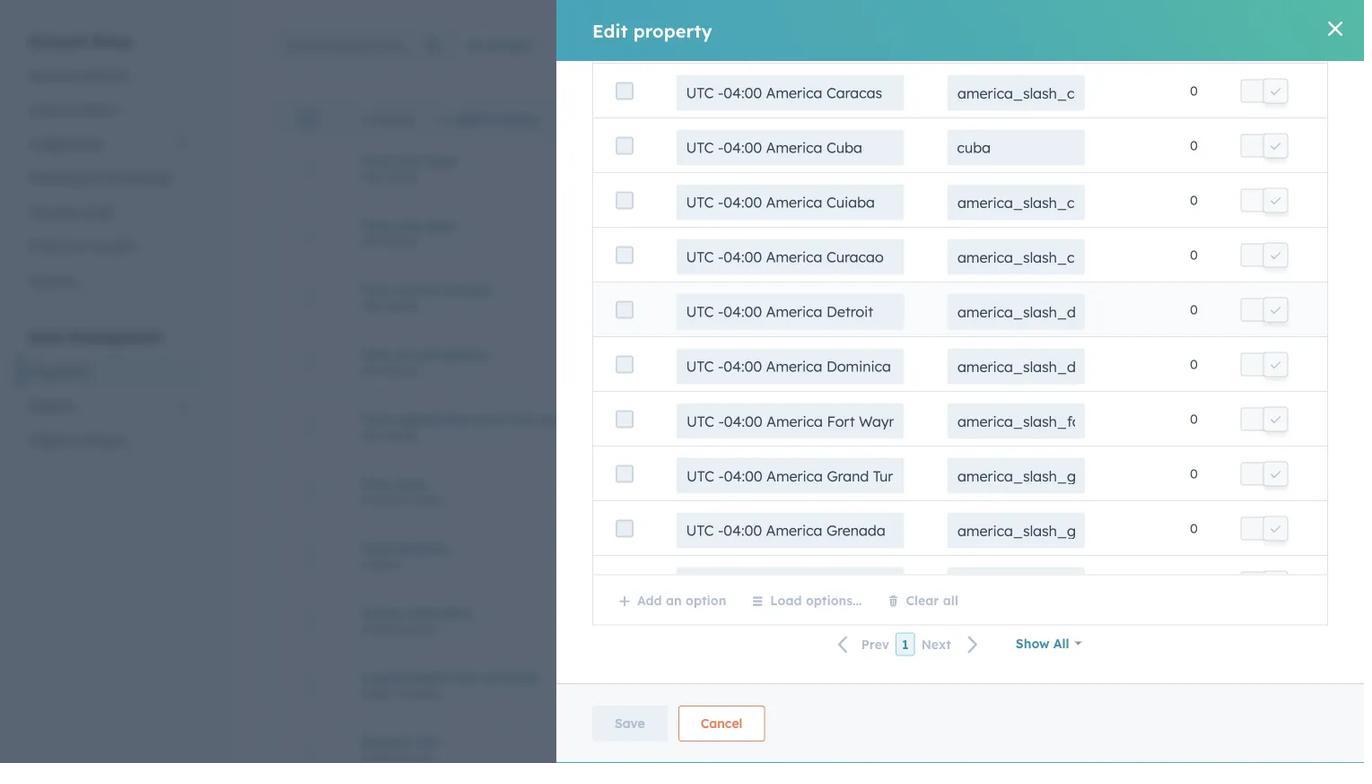 Task type: locate. For each thing, give the bounding box(es) containing it.
3 0 from the top
[[1291, 291, 1299, 306]]

4 analytics from the top
[[772, 355, 824, 371]]

session down time of first session date picker
[[442, 347, 490, 363]]

1 contact information from the top
[[741, 420, 861, 436]]

time inside time registration email was sent date picker
[[360, 412, 391, 427]]

4 0 from the top
[[1291, 355, 1299, 371]]

& left export
[[74, 432, 83, 448]]

0 vertical spatial first
[[395, 153, 423, 169]]

&
[[65, 102, 74, 118], [723, 111, 733, 126], [76, 238, 85, 254], [74, 432, 83, 448]]

time inside time zone dropdown select
[[360, 476, 391, 492]]

history
[[828, 161, 868, 177], [828, 226, 868, 242], [828, 291, 868, 306], [828, 355, 868, 371]]

all left field at the top of page
[[566, 37, 582, 53]]

users inside account setup element
[[29, 102, 62, 118]]

contact for select
[[741, 484, 789, 500]]

text
[[416, 623, 436, 636]]

web analytics history for time last seen
[[741, 226, 868, 242]]

twitter username single-line text
[[360, 606, 472, 636]]

total revenue number
[[360, 541, 449, 572]]

contact
[[741, 420, 789, 436], [741, 484, 789, 500], [741, 614, 789, 629], [741, 743, 789, 759]]

1 horizontal spatial users
[[685, 111, 719, 126]]

of for first
[[395, 282, 408, 298]]

1 contact from the top
[[741, 420, 789, 436]]

email right all
[[503, 670, 538, 686]]

account for account setup
[[29, 32, 87, 50]]

5 0 from the top
[[1291, 420, 1299, 436]]

time inside time first seen date picker
[[360, 153, 391, 169]]

3 web from the top
[[741, 291, 768, 306]]

4 contact from the top
[[741, 743, 789, 759]]

seen
[[427, 153, 458, 169], [426, 218, 456, 234]]

analytics
[[772, 161, 824, 177], [772, 226, 824, 242], [772, 291, 824, 306], [772, 355, 824, 371]]

code
[[82, 204, 113, 220]]

4 web from the top
[[741, 355, 768, 371]]

last down time first seen date picker
[[395, 218, 422, 234]]

account up account defaults at the top left
[[29, 32, 87, 50]]

1 analytics from the top
[[772, 161, 824, 177]]

time down 3
[[360, 153, 391, 169]]

time of first session button
[[360, 282, 698, 298]]

property
[[1262, 39, 1306, 53]]

3 web analytics history from the top
[[741, 291, 868, 306]]

import
[[29, 432, 71, 448]]

email inside time registration email was sent date picker
[[473, 412, 508, 427]]

2 time from the top
[[360, 218, 391, 234]]

1 vertical spatial first
[[412, 282, 440, 298]]

history for time of first session
[[828, 291, 868, 306]]

4 hubspot from the top
[[1006, 355, 1058, 371]]

twitter username button
[[360, 606, 698, 621]]

5 time from the top
[[360, 412, 391, 427]]

picker up "time of last session date picker" in the top left of the page
[[388, 300, 419, 313]]

0 for time registration email was sent
[[1291, 420, 1299, 436]]

of inside time of first session date picker
[[395, 282, 408, 298]]

seen inside time last seen date picker
[[426, 218, 456, 234]]

& inside import & export link
[[74, 432, 83, 448]]

time last seen date picker
[[360, 218, 456, 248]]

2 web from the top
[[741, 226, 768, 242]]

total
[[360, 541, 392, 557]]

first inside time first seen date picker
[[395, 153, 423, 169]]

5 date from the top
[[360, 429, 385, 442]]

time for time zone
[[360, 476, 391, 492]]

from
[[450, 670, 480, 686]]

time for time of first session
[[360, 282, 391, 298]]

users up integrations
[[29, 102, 62, 118]]

4 date from the top
[[360, 364, 385, 378]]

all users
[[687, 38, 740, 53]]

5 hubspot from the top
[[1006, 420, 1058, 436]]

1 history from the top
[[828, 161, 868, 177]]

export
[[87, 432, 126, 448]]

teams down "users"
[[737, 111, 777, 126]]

last
[[395, 218, 422, 234], [412, 347, 438, 363]]

twitter
[[360, 606, 404, 621]]

1 hubspot from the top
[[1006, 161, 1058, 177]]

0 vertical spatial of
[[395, 282, 408, 298]]

3 date from the top
[[360, 300, 385, 313]]

8 0 from the top
[[1291, 614, 1299, 629]]

0 vertical spatial account
[[29, 32, 87, 50]]

web for time last seen
[[741, 226, 768, 242]]

email information
[[741, 678, 847, 694]]

time inside time last seen date picker
[[360, 218, 391, 234]]

5 picker from the top
[[388, 429, 419, 442]]

6 hubspot from the top
[[1006, 484, 1058, 500]]

web analytics history
[[741, 161, 868, 177], [741, 226, 868, 242], [741, 291, 868, 306], [741, 355, 868, 371]]

teams down defaults
[[78, 102, 116, 118]]

all left "users"
[[687, 38, 703, 53]]

1 horizontal spatial all
[[566, 37, 582, 53]]

of
[[395, 282, 408, 298], [395, 347, 408, 363]]

picker up time last seen date picker
[[388, 170, 419, 184]]

3 analytics from the top
[[772, 291, 824, 306]]

of down time of first session date picker
[[395, 347, 408, 363]]

hubspot for time last seen
[[1006, 226, 1058, 242]]

3 contact information from the top
[[741, 614, 861, 629]]

& up integrations
[[65, 102, 74, 118]]

date inside "time of last session date picker"
[[360, 364, 385, 378]]

contact information for line
[[741, 614, 861, 629]]

& right privacy
[[76, 238, 85, 254]]

seen down add
[[427, 153, 458, 169]]

1 date from the top
[[360, 170, 385, 184]]

users right assign
[[685, 111, 719, 126]]

of down time last seen date picker
[[395, 282, 408, 298]]

0 for total revenue
[[1291, 549, 1299, 565]]

picker inside time of first session date picker
[[388, 300, 419, 313]]

2 contact information from the top
[[741, 484, 861, 500]]

hubspot for time of first session
[[1006, 291, 1058, 306]]

time up dropdown
[[360, 476, 391, 492]]

privacy & consent
[[29, 238, 137, 254]]

marketplace
[[29, 170, 102, 186]]

session
[[444, 282, 491, 298], [442, 347, 490, 363]]

1 web analytics history from the top
[[741, 161, 868, 177]]

hubspot
[[1006, 161, 1058, 177], [1006, 226, 1058, 242], [1006, 291, 1058, 306], [1006, 355, 1058, 371], [1006, 420, 1058, 436], [1006, 484, 1058, 500], [1006, 549, 1058, 565], [1006, 614, 1058, 629], [1006, 678, 1058, 694]]

zone
[[395, 476, 427, 492]]

website url button
[[360, 735, 698, 751]]

2 hubspot from the top
[[1006, 226, 1058, 242]]

0 horizontal spatial teams
[[78, 102, 116, 118]]

2 contact from the top
[[741, 484, 789, 500]]

0 for time of last session
[[1291, 355, 1299, 371]]

2 account from the top
[[29, 68, 77, 83]]

& inside users & teams link
[[65, 102, 74, 118]]

7 hubspot from the top
[[1006, 549, 1058, 565]]

0 vertical spatial seen
[[427, 153, 458, 169]]

email left was on the bottom left
[[473, 412, 508, 427]]

web for time of first session
[[741, 291, 768, 306]]

Search search field
[[276, 27, 455, 63]]

picker down registration
[[388, 429, 419, 442]]

3 contact from the top
[[741, 614, 789, 629]]

hubspot for unsubscribed from all email
[[1006, 678, 1058, 694]]

analytics for time of first session
[[772, 291, 824, 306]]

time inside time of first session date picker
[[360, 282, 391, 298]]

web analytics history for time first seen
[[741, 161, 868, 177]]

1 web from the top
[[741, 161, 768, 177]]

contact information
[[741, 420, 861, 436], [741, 484, 861, 500], [741, 614, 861, 629], [741, 743, 861, 759]]

2 horizontal spatial all
[[687, 38, 703, 53]]

all for all field types
[[566, 37, 582, 53]]

3 picker from the top
[[388, 300, 419, 313]]

2 web analytics history from the top
[[741, 226, 868, 242]]

2 history from the top
[[828, 226, 868, 242]]

session down time last seen date picker
[[444, 282, 491, 298]]

1 vertical spatial email
[[503, 670, 538, 686]]

2 picker from the top
[[388, 235, 419, 248]]

account setup
[[29, 32, 133, 50]]

hubspot for time registration email was sent
[[1006, 420, 1058, 436]]

email
[[473, 412, 508, 427], [503, 670, 538, 686]]

1 vertical spatial session
[[442, 347, 490, 363]]

1 0 from the top
[[1291, 161, 1299, 177]]

6 time from the top
[[360, 476, 391, 492]]

1 vertical spatial of
[[395, 347, 408, 363]]

2 of from the top
[[395, 347, 408, 363]]

0 horizontal spatial users
[[29, 102, 62, 118]]

information for was
[[792, 420, 861, 436]]

all
[[484, 670, 499, 686]]

7 0 from the top
[[1291, 549, 1299, 565]]

web for time first seen
[[741, 161, 768, 177]]

1 time from the top
[[360, 153, 391, 169]]

8 hubspot from the top
[[1006, 614, 1058, 629]]

session inside time of first session date picker
[[444, 282, 491, 298]]

web
[[741, 161, 768, 177], [741, 226, 768, 242], [741, 291, 768, 306], [741, 355, 768, 371]]

groups
[[487, 37, 530, 53]]

0 for time last seen
[[1291, 226, 1299, 242]]

all field types
[[566, 37, 652, 53]]

registration
[[395, 412, 469, 427]]

time zone button
[[360, 476, 698, 492]]

1 picker from the top
[[388, 170, 419, 184]]

single-
[[360, 623, 395, 636]]

first down time last seen date picker
[[412, 282, 440, 298]]

0 vertical spatial last
[[395, 218, 422, 234]]

& right assign
[[723, 111, 733, 126]]

analytics for time of last session
[[772, 355, 824, 371]]

6 0 from the top
[[1291, 484, 1299, 500]]

teams
[[78, 102, 116, 118], [737, 111, 777, 126]]

1 account from the top
[[29, 32, 87, 50]]

picker up time of first session date picker
[[388, 235, 419, 248]]

objects
[[29, 398, 74, 414]]

time of first session date picker
[[360, 282, 491, 313]]

3 time from the top
[[360, 282, 391, 298]]

0 horizontal spatial all
[[467, 37, 483, 53]]

time
[[360, 153, 391, 169], [360, 218, 391, 234], [360, 282, 391, 298], [360, 347, 391, 363], [360, 412, 391, 427], [360, 476, 391, 492]]

first down selected
[[395, 153, 423, 169]]

seen for time first seen
[[427, 153, 458, 169]]

4 time from the top
[[360, 347, 391, 363]]

all for all users
[[687, 38, 703, 53]]

account up users & teams
[[29, 68, 77, 83]]

account defaults
[[29, 68, 130, 83]]

3 hubspot from the top
[[1006, 291, 1058, 306]]

time left registration
[[360, 412, 391, 427]]

4 web analytics history from the top
[[741, 355, 868, 371]]

picker inside time first seen date picker
[[388, 170, 419, 184]]

account for account defaults
[[29, 68, 77, 83]]

2 analytics from the top
[[772, 226, 824, 242]]

1 vertical spatial last
[[412, 347, 438, 363]]

account defaults link
[[18, 59, 201, 93]]

revenue
[[396, 541, 449, 557]]

time down time first seen date picker
[[360, 218, 391, 234]]

3
[[364, 112, 370, 126]]

time down time of first session date picker
[[360, 347, 391, 363]]

seen down time first seen date picker
[[426, 218, 456, 234]]

session inside "time of last session date picker"
[[442, 347, 490, 363]]

time inside "time of last session date picker"
[[360, 347, 391, 363]]

all
[[467, 37, 483, 53], [566, 37, 582, 53], [687, 38, 703, 53]]

0 vertical spatial session
[[444, 282, 491, 298]]

9 0 from the top
[[1291, 678, 1299, 694]]

0
[[1291, 161, 1299, 177], [1291, 226, 1299, 242], [1291, 291, 1299, 306], [1291, 355, 1299, 371], [1291, 420, 1299, 436], [1291, 484, 1299, 500], [1291, 549, 1299, 565], [1291, 614, 1299, 629], [1291, 678, 1299, 694]]

1 of from the top
[[395, 282, 408, 298]]

time down time last seen date picker
[[360, 282, 391, 298]]

0 vertical spatial email
[[473, 412, 508, 427]]

3 history from the top
[[828, 291, 868, 306]]

assign users & teams
[[640, 111, 777, 126]]

4 history from the top
[[828, 355, 868, 371]]

data management element
[[18, 327, 201, 491]]

account
[[29, 32, 87, 50], [29, 68, 77, 83]]

time of last session date picker
[[360, 347, 490, 378]]

information for email
[[778, 678, 847, 694]]

2 0 from the top
[[1291, 226, 1299, 242]]

assign
[[640, 111, 681, 126]]

last down time of first session date picker
[[412, 347, 438, 363]]

2 date from the top
[[360, 235, 385, 248]]

9 hubspot from the top
[[1006, 678, 1058, 694]]

users
[[29, 102, 62, 118], [685, 111, 719, 126]]

downloads
[[106, 170, 171, 186]]

0 for time of first session
[[1291, 291, 1299, 306]]

1 vertical spatial seen
[[426, 218, 456, 234]]

1 vertical spatial account
[[29, 68, 77, 83]]

analytics for time first seen
[[772, 161, 824, 177]]

& inside privacy & consent link
[[76, 238, 85, 254]]

marketplace downloads link
[[18, 161, 201, 195]]

picker up registration
[[388, 364, 419, 378]]

privacy
[[29, 238, 72, 254]]

number
[[360, 558, 402, 572]]

seen inside time first seen date picker
[[427, 153, 458, 169]]

web analytics history for time of last session
[[741, 355, 868, 371]]

picker inside "time of last session date picker"
[[388, 364, 419, 378]]

4 picker from the top
[[388, 364, 419, 378]]

unsubscribed
[[360, 670, 446, 686]]

total revenue button
[[360, 541, 698, 557]]

hubspot for total revenue
[[1006, 549, 1058, 565]]

all left groups
[[467, 37, 483, 53]]

data management
[[29, 328, 163, 346]]

of inside "time of last session date picker"
[[395, 347, 408, 363]]

users
[[707, 38, 740, 53]]



Task type: vqa. For each thing, say whether or not it's contained in the screenshot.


Task type: describe. For each thing, give the bounding box(es) containing it.
users & teams link
[[18, 93, 201, 127]]

checkbox
[[394, 687, 442, 701]]

all groups
[[467, 37, 530, 53]]

history for time last seen
[[828, 226, 868, 242]]

field
[[586, 37, 614, 53]]

management
[[68, 328, 163, 346]]

date inside time first seen date picker
[[360, 170, 385, 184]]

dropdown
[[360, 493, 413, 507]]

time of last session button
[[360, 347, 698, 363]]

group
[[500, 111, 538, 126]]

security
[[29, 272, 77, 288]]

integrations
[[29, 136, 102, 152]]

create property
[[1225, 39, 1306, 53]]

contact information for select
[[741, 484, 861, 500]]

date inside time registration email was sent date picker
[[360, 429, 385, 442]]

selected
[[373, 112, 415, 126]]

hubspot for time zone
[[1006, 484, 1058, 500]]

archive button
[[556, 111, 622, 126]]

sent
[[540, 412, 566, 427]]

& for export
[[74, 432, 83, 448]]

contact for was
[[741, 420, 789, 436]]

web for time of last session
[[741, 355, 768, 371]]

single
[[360, 687, 391, 701]]

marketplace downloads
[[29, 170, 171, 186]]

all groups button
[[455, 27, 554, 63]]

4 contact information from the top
[[741, 743, 861, 759]]

last inside time last seen date picker
[[395, 218, 422, 234]]

import & export link
[[18, 423, 201, 457]]

add to group button
[[436, 111, 538, 126]]

picker inside time last seen date picker
[[388, 235, 419, 248]]

last inside "time of last session date picker"
[[412, 347, 438, 363]]

0 for unsubscribed from all email
[[1291, 678, 1299, 694]]

import & export
[[29, 432, 126, 448]]

username
[[408, 606, 472, 621]]

web analytics history for time of first session
[[741, 291, 868, 306]]

time for time last seen
[[360, 218, 391, 234]]

& for consent
[[76, 238, 85, 254]]

analytics for time last seen
[[772, 226, 824, 242]]

properties link
[[18, 355, 201, 389]]

hubspot for time of last session
[[1006, 355, 1058, 371]]

1 horizontal spatial teams
[[737, 111, 777, 126]]

properties
[[29, 364, 89, 380]]

3 selected
[[364, 112, 415, 126]]

all users button
[[676, 27, 764, 65]]

assign users & teams button
[[640, 111, 802, 126]]

account setup element
[[18, 31, 201, 298]]

integrations button
[[18, 127, 201, 161]]

time for time first seen
[[360, 153, 391, 169]]

tracking code
[[29, 204, 113, 220]]

unsubscribed from all email button
[[360, 670, 698, 686]]

of for last
[[395, 347, 408, 363]]

seen for time last seen
[[426, 218, 456, 234]]

users & teams
[[29, 102, 116, 118]]

time first seen date picker
[[360, 153, 458, 184]]

time zone dropdown select
[[360, 476, 445, 507]]

session for time of last session
[[442, 347, 490, 363]]

time for time of last session
[[360, 347, 391, 363]]

date inside time of first session date picker
[[360, 300, 385, 313]]

add
[[455, 111, 480, 126]]

contact information for was
[[741, 420, 861, 436]]

session for time of first session
[[444, 282, 491, 298]]

information for select
[[792, 484, 861, 500]]

unsubscribed from all email single checkbox
[[360, 670, 538, 701]]

create
[[1225, 39, 1259, 53]]

tracking
[[29, 204, 79, 220]]

teams inside account setup element
[[78, 102, 116, 118]]

data
[[29, 328, 64, 346]]

time registration email was sent button
[[360, 412, 698, 427]]

deal
[[741, 549, 769, 565]]

tracking code link
[[18, 195, 201, 229]]

line
[[395, 623, 413, 636]]

types
[[617, 37, 652, 53]]

url
[[414, 735, 440, 751]]

create property button
[[1210, 31, 1321, 60]]

information for line
[[792, 614, 861, 629]]

0 for time zone
[[1291, 484, 1299, 500]]

0 for twitter username
[[1291, 614, 1299, 629]]

objects button
[[18, 389, 201, 423]]

all for all groups
[[467, 37, 483, 53]]

history for time of last session
[[828, 355, 868, 371]]

0 for time first seen
[[1291, 161, 1299, 177]]

archive
[[575, 111, 622, 126]]

setup
[[91, 32, 133, 50]]

consent
[[88, 238, 137, 254]]

deal information
[[741, 549, 841, 565]]

email
[[741, 678, 774, 694]]

time first seen button
[[360, 153, 698, 169]]

all field types button
[[554, 27, 676, 63]]

was
[[512, 412, 536, 427]]

email inside unsubscribed from all email single checkbox
[[503, 670, 538, 686]]

privacy & consent link
[[18, 229, 201, 263]]

security link
[[18, 263, 201, 298]]

time for time registration email was sent
[[360, 412, 391, 427]]

contact for line
[[741, 614, 789, 629]]

select
[[416, 493, 445, 507]]

& for teams
[[65, 102, 74, 118]]

to
[[484, 111, 496, 126]]

website
[[360, 735, 410, 751]]

add to group
[[455, 111, 538, 126]]

defaults
[[80, 68, 130, 83]]

picker inside time registration email was sent date picker
[[388, 429, 419, 442]]

time last seen button
[[360, 218, 698, 234]]

website url
[[360, 735, 440, 751]]

first inside time of first session date picker
[[412, 282, 440, 298]]

date inside time last seen date picker
[[360, 235, 385, 248]]

time registration email was sent date picker
[[360, 412, 566, 442]]

hubspot for twitter username
[[1006, 614, 1058, 629]]

hubspot for time first seen
[[1006, 161, 1058, 177]]

history for time first seen
[[828, 161, 868, 177]]



